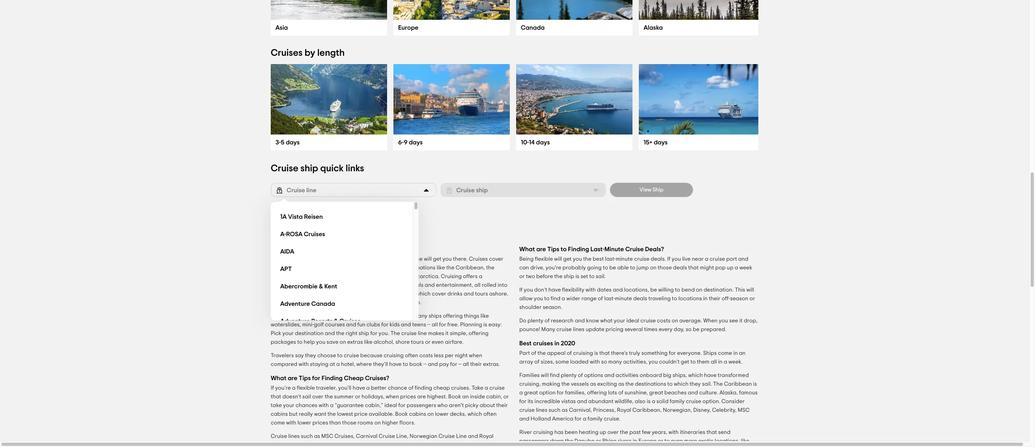 Task type: vqa. For each thing, say whether or not it's contained in the screenshot.
HAVE inside the If you don't have flexibility with dates and locations, be willing to bend on destination. This will allow you to find a wider range of last-minute deals traveling to locations in their off-season or shoulder season.
yes



Task type: describe. For each thing, give the bounding box(es) containing it.
cruise lines such as msc cruises, carnival cruise line, norwegian cruise line and royal caribbean international offer rates that might drop as low as $75 per person per night -- an
[[271, 434, 505, 448]]

pay
[[440, 362, 449, 368]]

their inside "if you're a flexible traveler, you'll have a better chance of finding cheap cruises. take a cruise that doesn't sail over the summer or holidays, when prices are highest. book an inside cabin, or take your chances with a "guarantee cabin," ideal for passengers who aren't picky about their cabins but really want the lowest price available. book cabins on lower decks, which often come with lower prices than those rooms on higher floors."
[[497, 403, 508, 409]]

cruises,
[[335, 434, 355, 440]]

a right aida
[[299, 246, 303, 253]]

extras.
[[484, 362, 501, 368]]

0 vertical spatial take
[[285, 246, 298, 253]]

live
[[683, 257, 691, 262]]

and up exciting
[[605, 373, 615, 379]]

per inside travelers say they choose to cruise because cruising often costs less per night when compared with staying at a hotel, where they'll have to book -- and pay for -- all their extras.
[[445, 353, 454, 359]]

1 vertical spatial like
[[481, 314, 489, 319]]

the down been
[[565, 439, 574, 445]]

a down carnival,
[[583, 417, 587, 422]]

update
[[586, 327, 605, 333]]

the inside cruises also provide a wonderful option for families, with many ships offering things like waterslides, mini-golf courses and fun clubs for kids and teens -- all for free. planning is easy: pick your destination and the right ship for you. the cruise line makes it simple, offering packages to help you save on extras like alcohol, shore tours or even airfare.
[[391, 331, 400, 337]]

cruises up the right at the left of the page
[[340, 318, 361, 325]]

view ship
[[640, 187, 664, 193]]

cruising,
[[520, 382, 541, 387]]

and up river
[[520, 417, 530, 422]]

cruise down abercrombie & kent
[[299, 292, 314, 297]]

inclusive
[[366, 292, 388, 297]]

you inside do plenty of research and know what your ideal cruise costs on average. when you see it drop, pounce! many cruise lines update pricing several times every day, so be prepared.
[[719, 319, 729, 324]]

lines inside cruise lines such as msc cruises, carnival cruise line, norwegian cruise line and royal caribbean international offer rates that might drop as low as $75 per person per night -- an
[[289, 434, 300, 440]]

"guarantee
[[335, 403, 364, 409]]

the left apt
[[271, 265, 279, 271]]

cruising inside part of the appeal of cruising is that there's truly something for everyone. ships come in an array of sizes, some loaded with so many activities, you couldn't get to them all in a week.
[[574, 351, 594, 357]]

passengers inside river cruising has been heating up over the past few years, with itineraries that send passengers down the danube or rhine rivers in europe or to even more exotic locations, lik
[[520, 439, 549, 445]]

a up holidays,
[[367, 386, 370, 391]]

which inside if you have a place on your bucket list, chances are, a cruise will get you there. cruises cover the world, taking millions of passengers each year to destinations like the caribbean, the bahamas, alaska, europe, the mediterranean and even antarctica. cruising offers a tremendous value, with trips that include your lodging, meals and entertainment, all rolled into one. some cruise lines even offer fully inclusive vacations, which cover drinks and tours ashore. cruising means seeing the world while unpacking only once.
[[416, 292, 431, 297]]

cruise ship quick links
[[271, 164, 364, 174]]

floors.
[[400, 421, 416, 426]]

1 horizontal spatial &
[[334, 318, 338, 325]]

year
[[385, 265, 397, 271]]

millions
[[314, 265, 333, 271]]

book
[[410, 362, 423, 368]]

last- inside the if you don't have flexibility with dates and locations, be willing to bend on destination. this will allow you to find a wider range of last-minute deals traveling to locations in their off-season or shoulder season.
[[605, 296, 616, 302]]

cruises also provide a wonderful option for families, with many ships offering things like waterslides, mini-golf courses and fun clubs for kids and teens -- all for free. planning is easy: pick your destination and the right ship for you. the cruise line makes it simple, offering packages to help you save on extras like alcohol, shore tours or even airfare.
[[271, 314, 502, 345]]

is up famous in the right of the page
[[754, 382, 758, 387]]

cruise right are,
[[408, 257, 423, 262]]

in up week.
[[734, 351, 738, 357]]

sail
[[303, 395, 311, 400]]

if you're a flexible traveler, you'll have a better chance of finding cheap cruises. take a cruise that doesn't sail over the summer or holidays, when prices are highest. book an inside cabin, or take your chances with a "guarantee cabin," ideal for passengers who aren't picky about their cabins but really want the lowest price available. book cabins on lower decks, which often come with lower prices than those rooms on higher floors.
[[271, 386, 509, 426]]

come inside "if you're a flexible traveler, you'll have a better chance of finding cheap cruises. take a cruise that doesn't sail over the summer or holidays, when prices are highest. book an inside cabin, or take your chances with a "guarantee cabin," ideal for passengers who aren't picky about their cabins but really want the lowest price available. book cabins on lower decks, which often come with lower prices than those rooms on higher floors."
[[271, 421, 285, 426]]

destinations inside if you have a place on your bucket list, chances are, a cruise will get you there. cruises cover the world, taking millions of passengers each year to destinations like the caribbean, the bahamas, alaska, europe, the mediterranean and even antarctica. cruising offers a tremendous value, with trips that include your lodging, meals and entertainment, all rolled into one. some cruise lines even offer fully inclusive vacations, which cover drinks and tours ashore. cruising means seeing the world while unpacking only once.
[[405, 265, 436, 271]]

a right are,
[[403, 257, 406, 262]]

summer
[[334, 395, 354, 400]]

or inside the if you don't have flexibility with dates and locations, be willing to bend on destination. this will allow you to find a wider range of last-minute deals traveling to locations in their off-season or shoulder season.
[[750, 296, 756, 302]]

a right the near
[[706, 257, 709, 262]]

the up than
[[328, 412, 336, 418]]

you'll
[[339, 386, 352, 391]]

about
[[480, 403, 495, 409]]

a left solid
[[652, 399, 656, 405]]

an inside part of the appeal of cruising is that there's truly something for everyone. ships come in an array of sizes, some loaded with so many activities, you couldn't get to them all in a week.
[[740, 351, 746, 357]]

decks,
[[450, 412, 467, 418]]

msc inside cruise lines such as msc cruises, carnival cruise line, norwegian cruise line and royal caribbean international offer rates that might drop as low as $75 per person per night -- an
[[322, 434, 334, 440]]

0 horizontal spatial &
[[319, 283, 323, 290]]

cruises left by
[[271, 48, 303, 58]]

to up hotel,
[[338, 353, 343, 359]]

list,
[[359, 257, 367, 262]]

even up lodging,
[[398, 274, 410, 280]]

cruises up why take a cruise vacation?
[[304, 231, 325, 238]]

adventure for adventure resorts & cruises
[[280, 318, 310, 325]]

the up trips
[[338, 274, 346, 280]]

cruising guide
[[271, 224, 334, 234]]

willing
[[659, 288, 674, 293]]

or up "guarantee
[[355, 395, 361, 400]]

dates
[[598, 288, 612, 293]]

to up probably
[[561, 246, 567, 253]]

adventure resorts & cruises
[[280, 318, 361, 325]]

each
[[371, 265, 384, 271]]

2020
[[561, 341, 576, 347]]

15+
[[644, 139, 653, 146]]

2 cabins from the left
[[409, 412, 427, 418]]

all inside cruises also provide a wonderful option for families, with many ships offering things like waterslides, mini-golf courses and fun clubs for kids and teens -- all for free. planning is easy: pick your destination and the right ship for you. the cruise line makes it simple, offering packages to help you save on extras like alcohol, shore tours or even airfare.
[[432, 322, 438, 328]]

and up carnival,
[[578, 399, 588, 405]]

alaska, inside if you have a place on your bucket list, chances are, a cruise will get you there. cruises cover the world, taking millions of passengers each year to destinations like the caribbean, the bahamas, alaska, europe, the mediterranean and even antarctica. cruising offers a tremendous value, with trips that include your lodging, meals and entertainment, all rolled into one. some cruise lines even offer fully inclusive vacations, which cover drinks and tours ashore. cruising means seeing the world while unpacking only once.
[[298, 274, 316, 280]]

on down highest.
[[428, 412, 434, 418]]

the down the traveler,
[[325, 395, 333, 400]]

will inside the if you don't have flexibility with dates and locations, be willing to bend on destination. this will allow you to find a wider range of last-minute deals traveling to locations in their off-season or shoulder season.
[[747, 288, 755, 293]]

apt
[[280, 266, 292, 272]]

if for or
[[271, 386, 274, 391]]

cruising inside travelers say they choose to cruise because cruising often costs less per night when compared with staying at a hotel, where they'll have to book -- and pay for -- all their extras.
[[384, 353, 404, 359]]

for down staying
[[312, 376, 321, 382]]

2 vertical spatial cruising
[[271, 300, 292, 306]]

as right the low on the left bottom
[[419, 443, 425, 448]]

that inside "if you're a flexible traveler, you'll have a better chance of finding cheap cruises. take a cruise that doesn't sail over the summer or holidays, when prices are highest. book an inside cabin, or take your chances with a "guarantee cabin," ideal for passengers who aren't picky about their cabins but really want the lowest price available. book cabins on lower decks, which often come with lower prices than those rooms on higher floors."
[[271, 395, 281, 400]]

ideal inside do plenty of research and know what your ideal cruise costs on average. when you see it drop, pounce! many cruise lines update pricing several times every day, so be prepared.
[[627, 319, 640, 324]]

part
[[520, 351, 530, 357]]

loaded
[[571, 360, 589, 365]]

and up save
[[325, 331, 335, 337]]

which down ships,
[[674, 382, 689, 387]]

on inside being flexible will get you the best last-minute cruise deals. if you live near a cruise port and can drive, you're probably going to be able to jump on those deals that might pop up a week or two before the ship is set to sail.
[[651, 265, 657, 271]]

for up you.
[[382, 322, 389, 328]]

in inside river cruising has been heating up over the past few years, with itineraries that send passengers down the danube or rhine rivers in europe or to even more exotic locations, lik
[[633, 439, 638, 445]]

caribbean inside families will find plenty of options and activities onboard big ships, which have transformed cruising, making the vessels as exciting as the destinations to which they sail. the caribbean is a great option for families, offering lots of sunshine, great beaches and culture. alaska, famous for its incredible vistas and abundant wildlife, also is a solid family cruise option. consider cruise lines such as carnival, princess, royal caribbean, norwegian, disney, celebrity, msc and holland america for a family cruise.
[[725, 382, 753, 387]]

cruise up pop
[[710, 257, 726, 262]]

the up 'rivers'
[[620, 430, 629, 436]]

taking
[[297, 265, 313, 271]]

a right take
[[485, 386, 489, 391]]

disney,
[[694, 408, 711, 414]]

6-
[[399, 139, 404, 146]]

to down willing
[[673, 296, 678, 302]]

traveling
[[649, 296, 671, 302]]

families, inside cruises also provide a wonderful option for families, with many ships offering things like waterslides, mini-golf courses and fun clubs for kids and teens -- all for free. planning is easy: pick your destination and the right ship for you. the cruise line makes it simple, offering packages to help you save on extras like alcohol, shore tours or even airfare.
[[381, 314, 401, 319]]

the down "what are tips to finding last-minute cruise deals?"
[[584, 257, 592, 262]]

many
[[542, 327, 556, 333]]

line inside cruises also provide a wonderful option for families, with many ships offering things like waterslides, mini-golf courses and fun clubs for kids and teens -- all for free. planning is easy: pick your destination and the right ship for you. the cruise line makes it simple, offering packages to help you save on extras like alcohol, shore tours or even airfare.
[[418, 331, 427, 337]]

that inside part of the appeal of cruising is that there's truly something for everyone. ships come in an array of sizes, some loaded with so many activities, you couldn't get to them all in a week.
[[600, 351, 610, 357]]

they inside families will find plenty of options and activities onboard big ships, which have transformed cruising, making the vessels as exciting as the destinations to which they sail. the caribbean is a great option for families, offering lots of sunshine, great beaches and culture. alaska, famous for its incredible vistas and abundant wildlife, also is a solid family cruise option. consider cruise lines such as carnival, princess, royal caribbean, norwegian, disney, celebrity, msc and holland america for a family cruise.
[[690, 382, 701, 387]]

which down them
[[689, 373, 703, 379]]

0 horizontal spatial offering
[[443, 314, 463, 319]]

for down carnival,
[[575, 417, 582, 422]]

of left sizes,
[[535, 360, 540, 365]]

a down cruising,
[[520, 391, 523, 396]]

families, inside families will find plenty of options and activities onboard big ships, which have transformed cruising, making the vessels as exciting as the destinations to which they sail. the caribbean is a great option for families, offering lots of sunshine, great beaches and culture. alaska, famous for its incredible vistas and abundant wildlife, also is a solid family cruise option. consider cruise lines such as carnival, princess, royal caribbean, norwegian, disney, celebrity, msc and holland america for a family cruise.
[[566, 391, 586, 396]]

have inside "if you're a flexible traveler, you'll have a better chance of finding cheap cruises. take a cruise that doesn't sail over the summer or holidays, when prices are highest. book an inside cabin, or take your chances with a "guarantee cabin," ideal for passengers who aren't picky about their cabins but really want the lowest price available. book cabins on lower decks, which often come with lower prices than those rooms on higher floors."
[[353, 386, 365, 391]]

get inside being flexible will get you the best last-minute cruise deals. if you live near a cruise port and can drive, you're probably going to be able to jump on those deals that might pop up a week or two before the ship is set to sail.
[[564, 257, 572, 262]]

you up probably
[[573, 257, 583, 262]]

cruise up jump
[[635, 257, 650, 262]]

5
[[281, 139, 285, 146]]

locations, inside the if you don't have flexibility with dates and locations, be willing to bend on destination. this will allow you to find a wider range of last-minute deals traveling to locations in their off-season or shoulder season.
[[625, 288, 650, 293]]

per down the line
[[466, 443, 475, 448]]

line inside cruise line dropdown button
[[307, 187, 317, 194]]

have inside families will find plenty of options and activities onboard big ships, which have transformed cruising, making the vessels as exciting as the destinations to which they sail. the caribbean is a great option for families, offering lots of sunshine, great beaches and culture. alaska, famous for its incredible vistas and abundant wildlife, also is a solid family cruise option. consider cruise lines such as carnival, princess, royal caribbean, norwegian, disney, celebrity, msc and holland america for a family cruise.
[[705, 373, 717, 379]]

can
[[520, 265, 530, 271]]

unpacking
[[368, 300, 395, 306]]

array
[[520, 360, 534, 365]]

want
[[314, 412, 327, 418]]

compared
[[271, 362, 298, 368]]

the left 'world'
[[329, 300, 337, 306]]

rhine
[[603, 439, 617, 445]]

3-
[[276, 139, 281, 146]]

is left solid
[[647, 399, 651, 405]]

offers
[[463, 274, 478, 280]]

a left week
[[735, 265, 739, 271]]

1 horizontal spatial canada
[[521, 25, 545, 31]]

because
[[361, 353, 383, 359]]

0 vertical spatial family
[[670, 399, 685, 405]]

cruise down research
[[557, 327, 572, 333]]

price
[[355, 412, 368, 418]]

and right drinks
[[464, 292, 474, 297]]

1 horizontal spatial offering
[[469, 331, 489, 337]]

15+ days link
[[644, 139, 668, 146]]

adventure canada
[[280, 301, 335, 307]]

cruise inside travelers say they choose to cruise because cruising often costs less per night when compared with staying at a hotel, where they'll have to book -- and pay for -- all their extras.
[[344, 353, 359, 359]]

an inside "if you're a flexible traveler, you'll have a better chance of finding cheap cruises. take a cruise that doesn't sail over the summer or holidays, when prices are highest. book an inside cabin, or take your chances with a "guarantee cabin," ideal for passengers who aren't picky about their cabins but really want the lowest price available. book cabins on lower decks, which often come with lower prices than those rooms on higher floors."
[[463, 395, 469, 400]]

the down there.
[[447, 265, 455, 271]]

incredible
[[535, 399, 561, 405]]

famous
[[740, 391, 758, 396]]

per right $75
[[437, 443, 446, 448]]

as left the low on the left bottom
[[402, 443, 408, 448]]

guide
[[308, 224, 334, 234]]

making
[[542, 382, 561, 387]]

and up the right at the left of the page
[[346, 322, 356, 328]]

offering inside families will find plenty of options and activities onboard big ships, which have transformed cruising, making the vessels as exciting as the destinations to which they sail. the caribbean is a great option for families, offering lots of sunshine, great beaches and culture. alaska, famous for its incredible vistas and abundant wildlife, also is a solid family cruise option. consider cruise lines such as carnival, princess, royal caribbean, norwegian, disney, celebrity, msc and holland america for a family cruise.
[[588, 391, 607, 396]]

minute inside being flexible will get you the best last-minute cruise deals. if you live near a cruise port and can drive, you're probably going to be able to jump on those deals that might pop up a week or two before the ship is set to sail.
[[616, 257, 633, 262]]

when inside "if you're a flexible traveler, you'll have a better chance of finding cheap cruises. take a cruise that doesn't sail over the summer or holidays, when prices are highest. book an inside cabin, or take your chances with a "guarantee cabin," ideal for passengers who aren't picky about their cabins but really want the lowest price available. book cabins on lower decks, which often come with lower prices than those rooms on higher floors."
[[386, 395, 399, 400]]

on inside do plenty of research and know what your ideal cruise costs on average. when you see it drop, pounce! many cruise lines update pricing several times every day, so be prepared.
[[672, 319, 679, 324]]

of inside do plenty of research and know what your ideal cruise costs on average. when you see it drop, pounce! many cruise lines update pricing several times every day, so be prepared.
[[545, 319, 550, 324]]

lots
[[609, 391, 618, 396]]

those inside being flexible will get you the best last-minute cruise deals. if you live near a cruise port and can drive, you're probably going to be able to jump on those deals that might pop up a week or two before the ship is set to sail.
[[658, 265, 672, 271]]

that inside cruise lines such as msc cruises, carnival cruise line, norwegian cruise line and royal caribbean international offer rates that might drop as low as $75 per person per night -- an
[[362, 443, 372, 448]]

being
[[520, 257, 534, 262]]

you left there.
[[443, 257, 452, 262]]

cruises inside cruises also provide a wonderful option for families, with many ships offering things like waterslides, mini-golf courses and fun clubs for kids and teens -- all for free. planning is easy: pick your destination and the right ship for you. the cruise line makes it simple, offering packages to help you save on extras like alcohol, shore tours or even airfare.
[[271, 314, 290, 319]]

holidays,
[[362, 395, 385, 400]]

for up clubs
[[372, 314, 380, 319]]

is inside part of the appeal of cruising is that there's truly something for everyone. ships come in an array of sizes, some loaded with so many activities, you couldn't get to them all in a week.
[[595, 351, 599, 357]]

offer inside cruise lines such as msc cruises, carnival cruise line, norwegian cruise line and royal caribbean international offer rates that might drop as low as $75 per person per night -- an
[[334, 443, 346, 448]]

week.
[[729, 360, 743, 365]]

a-
[[280, 231, 286, 238]]

cabin,"
[[365, 403, 383, 409]]

passengers inside "if you're a flexible traveler, you'll have a better chance of finding cheap cruises. take a cruise that doesn't sail over the summer or holidays, when prices are highest. book an inside cabin, or take your chances with a "guarantee cabin," ideal for passengers who aren't picky about their cabins but really want the lowest price available. book cabins on lower decks, which often come with lower prices than those rooms on higher floors."
[[407, 403, 437, 409]]

night inside cruise lines such as msc cruises, carnival cruise line, norwegian cruise line and royal caribbean international offer rates that might drop as low as $75 per person per night -- an
[[476, 443, 489, 448]]

week
[[740, 265, 753, 271]]

of up vessels
[[578, 373, 583, 379]]

and right the kids
[[401, 322, 411, 328]]

with up the want
[[319, 403, 329, 409]]

10-14 days link
[[521, 139, 550, 146]]

night inside travelers say they choose to cruise because cruising often costs less per night when compared with staying at a hotel, where they'll have to book -- and pay for -- all their extras.
[[455, 353, 468, 359]]

norwegian
[[410, 434, 438, 440]]

2 vertical spatial like
[[364, 340, 373, 345]]

a right offers at the left bottom of the page
[[479, 274, 483, 280]]

for up vistas
[[557, 391, 564, 396]]

so inside do plenty of research and know what your ideal cruise costs on average. when you see it drop, pounce! many cruise lines update pricing several times every day, so be prepared.
[[686, 327, 692, 333]]

for down clubs
[[371, 331, 378, 337]]

the inside cruises also provide a wonderful option for families, with many ships offering things like waterslides, mini-golf courses and fun clubs for kids and teens -- all for free. planning is easy: pick your destination and the right ship for you. the cruise line makes it simple, offering packages to help you save on extras like alcohol, shore tours or even airfare.
[[336, 331, 345, 337]]

what are tips for finding cheap cruises?
[[271, 376, 390, 382]]

are inside "if you're a flexible traveler, you'll have a better chance of finding cheap cruises. take a cruise that doesn't sail over the summer or holidays, when prices are highest. book an inside cabin, or take your chances with a "guarantee cabin," ideal for passengers who aren't picky about their cabins but really want the lowest price available. book cabins on lower decks, which often come with lower prices than those rooms on higher floors."
[[418, 395, 426, 400]]

are for to
[[537, 246, 546, 253]]

10-14 days
[[521, 139, 550, 146]]

the left vessels
[[562, 382, 570, 387]]

as down the options
[[591, 382, 597, 387]]

send
[[719, 430, 731, 436]]

to left book
[[403, 362, 408, 368]]

person
[[447, 443, 465, 448]]

0 vertical spatial cruising
[[271, 224, 306, 234]]

cruise inside popup button
[[457, 187, 475, 194]]

sunshine,
[[625, 391, 649, 396]]

list box containing 1a vista reisen
[[271, 202, 419, 330]]

of inside if you have a place on your bucket list, chances are, a cruise will get you there. cruises cover the world, taking millions of passengers each year to destinations like the caribbean, the bahamas, alaska, europe, the mediterranean and even antarctica. cruising offers a tremendous value, with trips that include your lodging, meals and entertainment, all rolled into one. some cruise lines even offer fully inclusive vacations, which cover drinks and tours ashore. cruising means seeing the world while unpacking only once.
[[334, 265, 339, 271]]

activities
[[616, 373, 639, 379]]

line,
[[397, 434, 409, 440]]

0 horizontal spatial book
[[395, 412, 408, 418]]

their inside the if you don't have flexibility with dates and locations, be willing to bend on destination. this will allow you to find a wider range of last-minute deals traveling to locations in their off-season or shoulder season.
[[709, 296, 721, 302]]

two
[[526, 274, 535, 280]]

it inside cruises also provide a wonderful option for families, with many ships offering things like waterslides, mini-golf courses and fun clubs for kids and teens -- all for free. planning is easy: pick your destination and the right ship for you. the cruise line makes it simple, offering packages to help you save on extras like alcohol, shore tours or even airfare.
[[446, 331, 449, 337]]

as up international
[[314, 434, 320, 440]]

on down available.
[[375, 421, 381, 426]]

1 vertical spatial prices
[[313, 421, 328, 426]]

even down the kent at the bottom left
[[328, 292, 340, 297]]

alaska link
[[644, 25, 663, 31]]

1 vertical spatial cruising
[[441, 274, 462, 280]]

best
[[593, 257, 604, 262]]

and left culture. at right bottom
[[688, 391, 699, 396]]

even inside cruises also provide a wonderful option for families, with many ships offering things like waterslides, mini-golf courses and fun clubs for kids and teens -- all for free. planning is easy: pick your destination and the right ship for you. the cruise line makes it simple, offering packages to help you save on extras like alcohol, shore tours or even airfare.
[[432, 340, 444, 345]]

america
[[553, 417, 574, 422]]

to inside river cruising has been heating up over the past few years, with itineraries that send passengers down the danube or rhine rivers in europe or to even more exotic locations, lik
[[665, 439, 670, 445]]

cruises inside if you have a place on your bucket list, chances are, a cruise will get you there. cruises cover the world, taking millions of passengers each year to destinations like the caribbean, the bahamas, alaska, europe, the mediterranean and even antarctica. cruising offers a tremendous value, with trips that include your lodging, meals and entertainment, all rolled into one. some cruise lines even offer fully inclusive vacations, which cover drinks and tours ashore. cruising means seeing the world while unpacking only once.
[[469, 257, 488, 262]]

might inside being flexible will get you the best last-minute cruise deals. if you live near a cruise port and can drive, you're probably going to be able to jump on those deals that might pop up a week or two before the ship is set to sail.
[[701, 265, 715, 271]]

that inside river cruising has been heating up over the past few years, with itineraries that send passengers down the danube or rhine rivers in europe or to even more exotic locations, lik
[[707, 430, 718, 436]]

for inside travelers say they choose to cruise because cruising often costs less per night when compared with staying at a hotel, where they'll have to book -- and pay for -- all their extras.
[[451, 362, 458, 368]]

and down the year
[[387, 274, 397, 280]]

15+ days
[[644, 139, 668, 146]]

for left its
[[520, 399, 527, 405]]

for inside part of the appeal of cruising is that there's truly something for everyone. ships come in an array of sizes, some loaded with so many activities, you couldn't get to them all in a week.
[[669, 351, 677, 357]]

length
[[318, 48, 345, 58]]

tours inside if you have a place on your bucket list, chances are, a cruise will get you there. cruises cover the world, taking millions of passengers each year to destinations like the caribbean, the bahamas, alaska, europe, the mediterranean and even antarctica. cruising offers a tremendous value, with trips that include your lodging, meals and entertainment, all rolled into one. some cruise lines even offer fully inclusive vacations, which cover drinks and tours ashore. cruising means seeing the world while unpacking only once.
[[475, 292, 488, 297]]

asia
[[276, 25, 288, 31]]

a up doesn't
[[292, 386, 296, 391]]

cruise down its
[[520, 408, 535, 414]]

or down years, in the right of the page
[[658, 439, 664, 445]]

the up rolled
[[487, 265, 495, 271]]

in up appeal
[[555, 341, 560, 347]]

and inside the if you don't have flexibility with dates and locations, be willing to bend on destination. this will allow you to find a wider range of last-minute deals traveling to locations in their off-season or shoulder season.
[[613, 288, 623, 293]]

season
[[731, 296, 749, 302]]

to right able
[[631, 265, 636, 271]]

destination
[[295, 331, 324, 337]]

there.
[[453, 257, 468, 262]]

by
[[305, 48, 316, 58]]

every
[[659, 327, 673, 333]]

destinations inside families will find plenty of options and activities onboard big ships, which have transformed cruising, making the vessels as exciting as the destinations to which they sail. the caribbean is a great option for families, offering lots of sunshine, great beaches and culture. alaska, famous for its incredible vistas and abundant wildlife, also is a solid family cruise option. consider cruise lines such as carnival, princess, royal caribbean, norwegian, disney, celebrity, msc and holland america for a family cruise.
[[636, 382, 667, 387]]

as down activities
[[619, 382, 625, 387]]

if for bahamas,
[[271, 257, 274, 262]]

to up season.
[[545, 296, 550, 302]]

cruise up disney,
[[687, 399, 702, 405]]

even inside river cruising has been heating up over the past few years, with itineraries that send passengers down the danube or rhine rivers in europe or to even more exotic locations, lik
[[672, 439, 684, 445]]

0 horizontal spatial cover
[[432, 292, 447, 297]]

only
[[396, 300, 406, 306]]

royal inside cruise lines such as msc cruises, carnival cruise line, norwegian cruise line and royal caribbean international offer rates that might drop as low as $75 per person per night -- an
[[480, 434, 494, 440]]

a left "guarantee
[[330, 403, 334, 409]]

find inside families will find plenty of options and activities onboard big ships, which have transformed cruising, making the vessels as exciting as the destinations to which they sail. the caribbean is a great option for families, offering lots of sunshine, great beaches and culture. alaska, famous for its incredible vistas and abundant wildlife, also is a solid family cruise option. consider cruise lines such as carnival, princess, royal caribbean, norwegian, disney, celebrity, msc and holland america for a family cruise.
[[550, 373, 560, 379]]

last- inside being flexible will get you the best last-minute cruise deals. if you live near a cruise port and can drive, you're probably going to be able to jump on those deals that might pop up a week or two before the ship is set to sail.
[[606, 257, 616, 262]]

you up allow
[[524, 288, 533, 293]]

as up america
[[562, 408, 568, 414]]

be inside do plenty of research and know what your ideal cruise costs on average. when you see it drop, pounce! many cruise lines update pricing several times every day, so be prepared.
[[693, 327, 700, 333]]

cruises?
[[365, 376, 390, 382]]

0 vertical spatial prices
[[401, 395, 416, 400]]

your down vacation? on the left of page
[[328, 257, 339, 262]]

cruise up place
[[304, 246, 322, 253]]

you inside cruises also provide a wonderful option for families, with many ships offering things like waterslides, mini-golf courses and fun clubs for kids and teens -- all for free. planning is easy: pick your destination and the right ship for you. the cruise line makes it simple, offering packages to help you save on extras like alcohol, shore tours or even airfare.
[[316, 340, 326, 345]]

of inside the if you don't have flexibility with dates and locations, be willing to bend on destination. this will allow you to find a wider range of last-minute deals traveling to locations in their off-season or shoulder season.
[[598, 296, 603, 302]]

cruise up "times"
[[641, 319, 656, 324]]

with inside part of the appeal of cruising is that there's truly something for everyone. ships come in an array of sizes, some loaded with so many activities, you couldn't get to them all in a week.
[[590, 360, 600, 365]]

to right going at the right bottom
[[603, 265, 609, 271]]

abercrombie & kent
[[280, 283, 337, 290]]

in left week.
[[719, 360, 723, 365]]

have inside if you have a place on your bucket list, chances are, a cruise will get you there. cruises cover the world, taking millions of passengers each year to destinations like the caribbean, the bahamas, alaska, europe, the mediterranean and even antarctica. cruising offers a tremendous value, with trips that include your lodging, meals and entertainment, all rolled into one. some cruise lines even offer fully inclusive vacations, which cover drinks and tours ashore. cruising means seeing the world while unpacking only once.
[[286, 257, 298, 262]]

chances inside "if you're a flexible traveler, you'll have a better chance of finding cheap cruises. take a cruise that doesn't sail over the summer or holidays, when prices are highest. book an inside cabin, or take your chances with a "guarantee cabin," ideal for passengers who aren't picky about their cabins but really want the lowest price available. book cabins on lower decks, which often come with lower prices than those rooms on higher floors."
[[296, 403, 318, 409]]

the right before
[[555, 274, 563, 280]]

6-9 days link
[[399, 139, 423, 146]]

2 great from the left
[[650, 391, 664, 396]]

ship inside being flexible will get you the best last-minute cruise deals. if you live near a cruise port and can drive, you're probably going to be able to jump on those deals that might pop up a week or two before the ship is set to sail.
[[564, 274, 575, 280]]



Task type: locate. For each thing, give the bounding box(es) containing it.
are down compared
[[288, 376, 298, 382]]

get
[[433, 257, 442, 262], [564, 257, 572, 262], [681, 360, 690, 365]]

when
[[704, 319, 718, 324]]

being flexible will get you the best last-minute cruise deals. if you live near a cruise port and can drive, you're probably going to be able to jump on those deals that might pop up a week or two before the ship is set to sail.
[[520, 257, 753, 280]]

days for 3-5 days
[[286, 139, 300, 146]]

0 horizontal spatial tours
[[411, 340, 424, 345]]

is left "easy:"
[[484, 322, 488, 328]]

0 vertical spatial europe
[[399, 25, 419, 31]]

they inside travelers say they choose to cruise because cruising often costs less per night when compared with staying at a hotel, where they'll have to book -- and pay for -- all their extras.
[[305, 353, 316, 359]]

who
[[438, 403, 448, 409]]

passengers down the finding
[[407, 403, 437, 409]]

wildlife,
[[615, 399, 634, 405]]

your down doesn't
[[283, 403, 295, 409]]

their down destination.
[[709, 296, 721, 302]]

1 vertical spatial last-
[[605, 296, 616, 302]]

vistas
[[562, 399, 576, 405]]

0 vertical spatial option
[[355, 314, 371, 319]]

highest.
[[427, 395, 447, 400]]

a up taking
[[300, 257, 303, 262]]

beaches
[[665, 391, 687, 396]]

cover
[[489, 257, 504, 262], [432, 292, 447, 297]]

locations, inside river cruising has been heating up over the past few years, with itineraries that send passengers down the danube or rhine rivers in europe or to even more exotic locations, lik
[[715, 439, 740, 445]]

all inside if you have a place on your bucket list, chances are, a cruise will get you there. cruises cover the world, taking millions of passengers each year to destinations like the caribbean, the bahamas, alaska, europe, the mediterranean and even antarctica. cruising offers a tremendous value, with trips that include your lodging, meals and entertainment, all rolled into one. some cruise lines even offer fully inclusive vacations, which cover drinks and tours ashore. cruising means seeing the world while unpacking only once.
[[475, 283, 481, 288]]

up down port
[[727, 265, 734, 271]]

has
[[555, 430, 564, 436]]

families
[[520, 373, 540, 379]]

cruises up waterslides,
[[271, 314, 290, 319]]

0 vertical spatial offering
[[443, 314, 463, 319]]

days for 10-14 days
[[537, 139, 550, 146]]

0 vertical spatial come
[[719, 351, 733, 357]]

set
[[581, 274, 589, 280]]

0 horizontal spatial cruising
[[384, 353, 404, 359]]

pop
[[716, 265, 726, 271]]

tremendous
[[271, 283, 301, 288]]

deals?
[[646, 246, 665, 253]]

cover up into
[[489, 257, 504, 262]]

option inside cruises also provide a wonderful option for families, with many ships offering things like waterslides, mini-golf courses and fun clubs for kids and teens -- all for free. planning is easy: pick your destination and the right ship for you. the cruise line makes it simple, offering packages to help you save on extras like alcohol, shore tours or even airfare.
[[355, 314, 371, 319]]

1 days from the left
[[286, 139, 300, 146]]

princess,
[[594, 408, 616, 414]]

costs up every
[[658, 319, 671, 324]]

solid
[[657, 399, 669, 405]]

drinks
[[448, 292, 463, 297]]

for left free.
[[439, 322, 447, 328]]

passengers down bucket
[[340, 265, 370, 271]]

plenty inside families will find plenty of options and activities onboard big ships, which have transformed cruising, making the vessels as exciting as the destinations to which they sail. the caribbean is a great option for families, offering lots of sunshine, great beaches and culture. alaska, famous for its incredible vistas and abundant wildlife, also is a solid family cruise option. consider cruise lines such as carnival, princess, royal caribbean, norwegian, disney, celebrity, msc and holland america for a family cruise.
[[561, 373, 577, 379]]

many inside part of the appeal of cruising is that there's truly something for everyone. ships come in an array of sizes, some loaded with so many activities, you couldn't get to them all in a week.
[[609, 360, 623, 365]]

1 vertical spatial book
[[395, 412, 408, 418]]

the down the kids
[[391, 331, 400, 337]]

a inside travelers say they choose to cruise because cruising often costs less per night when compared with staying at a hotel, where they'll have to book -- and pay for -- all their extras.
[[337, 362, 340, 368]]

deals inside the if you don't have flexibility with dates and locations, be willing to bend on destination. this will allow you to find a wider range of last-minute deals traveling to locations in their off-season or shoulder season.
[[634, 296, 648, 302]]

say
[[295, 353, 304, 359]]

pricing
[[606, 327, 624, 333]]

really
[[299, 412, 313, 418]]

it inside do plenty of research and know what your ideal cruise costs on average. when you see it drop, pounce! many cruise lines update pricing several times every day, so be prepared.
[[740, 319, 743, 324]]

if you don't have flexibility with dates and locations, be willing to bend on destination. this will allow you to find a wider range of last-minute deals traveling to locations in their off-season or shoulder season.
[[520, 288, 756, 311]]

1 vertical spatial such
[[301, 434, 313, 440]]

of up europe,
[[334, 265, 339, 271]]

0 vertical spatial chances
[[369, 257, 390, 262]]

2 horizontal spatial cruising
[[574, 351, 594, 357]]

line
[[456, 434, 467, 440]]

on inside cruises also provide a wonderful option for families, with many ships offering things like waterslides, mini-golf courses and fun clubs for kids and teens -- all for free. planning is easy: pick your destination and the right ship for you. the cruise line makes it simple, offering packages to help you save on extras like alcohol, shore tours or even airfare.
[[340, 340, 346, 345]]

0 vertical spatial many
[[414, 314, 428, 319]]

2 horizontal spatial offering
[[588, 391, 607, 396]]

offering
[[443, 314, 463, 319], [469, 331, 489, 337], [588, 391, 607, 396]]

of right lots
[[619, 391, 624, 396]]

what for what are tips to finding last-minute cruise deals?
[[520, 246, 535, 253]]

your inside cruises also provide a wonderful option for families, with many ships offering things like waterslides, mini-golf courses and fun clubs for kids and teens -- all for free. planning is easy: pick your destination and the right ship for you. the cruise line makes it simple, offering packages to help you save on extras like alcohol, shore tours or even airfare.
[[283, 331, 294, 337]]

cruise inside "if you're a flexible traveler, you'll have a better chance of finding cheap cruises. take a cruise that doesn't sail over the summer or holidays, when prices are highest. book an inside cabin, or take your chances with a "guarantee cabin," ideal for passengers who aren't picky about their cabins but really want the lowest price available. book cabins on lower decks, which often come with lower prices than those rooms on higher floors."
[[490, 386, 505, 391]]

0 vertical spatial minute
[[616, 257, 633, 262]]

ship inside popup button
[[476, 187, 488, 194]]

staying
[[310, 362, 329, 368]]

or inside being flexible will get you the best last-minute cruise deals. if you live near a cruise port and can drive, you're probably going to be able to jump on those deals that might pop up a week or two before the ship is set to sail.
[[520, 274, 525, 280]]

so inside part of the appeal of cruising is that there's truly something for everyone. ships come in an array of sizes, some loaded with so many activities, you couldn't get to them all in a week.
[[602, 360, 608, 365]]

of left the finding
[[409, 386, 414, 391]]

1 horizontal spatial many
[[609, 360, 623, 365]]

all down offers at the left bottom of the page
[[475, 283, 481, 288]]

place
[[304, 257, 319, 262]]

0 horizontal spatial you're
[[275, 386, 291, 391]]

1 horizontal spatial tours
[[475, 292, 488, 297]]

family
[[670, 399, 685, 405], [588, 417, 603, 422]]

0 vertical spatial also
[[291, 314, 302, 319]]

1 vertical spatial cover
[[432, 292, 447, 297]]

able
[[618, 265, 629, 271]]

0 vertical spatial caribbean
[[725, 382, 753, 387]]

find inside the if you don't have flexibility with dates and locations, be willing to bend on destination. this will allow you to find a wider range of last-minute deals traveling to locations in their off-season or shoulder season.
[[551, 296, 561, 302]]

2 days from the left
[[409, 139, 423, 146]]

view ship button
[[611, 183, 694, 197]]

1 horizontal spatial an
[[740, 351, 746, 357]]

canada link
[[521, 25, 545, 31]]

have inside the if you don't have flexibility with dates and locations, be willing to bend on destination. this will allow you to find a wider range of last-minute deals traveling to locations in their off-season or shoulder season.
[[549, 288, 561, 293]]

1 horizontal spatial ideal
[[627, 319, 640, 324]]

many inside cruises also provide a wonderful option for families, with many ships offering things like waterslides, mini-golf courses and fun clubs for kids and teens -- all for free. planning is easy: pick your destination and the right ship for you. the cruise line makes it simple, offering packages to help you save on extras like alcohol, shore tours or even airfare.
[[414, 314, 428, 319]]

an
[[740, 351, 746, 357], [463, 395, 469, 400]]

to left help
[[298, 340, 303, 345]]

families,
[[381, 314, 401, 319], [566, 391, 586, 396]]

your up inclusive
[[374, 283, 386, 288]]

and up week
[[739, 257, 749, 262]]

to left bend
[[676, 288, 681, 293]]

royal inside families will find plenty of options and activities onboard big ships, which have transformed cruising, making the vessels as exciting as the destinations to which they sail. the caribbean is a great option for families, offering lots of sunshine, great beaches and culture. alaska, famous for its incredible vistas and abundant wildlife, also is a solid family cruise option. consider cruise lines such as carnival, princess, royal caribbean, norwegian, disney, celebrity, msc and holland america for a family cruise.
[[617, 408, 632, 414]]

1 horizontal spatial those
[[658, 265, 672, 271]]

1 vertical spatial family
[[588, 417, 603, 422]]

on inside the if you don't have flexibility with dates and locations, be willing to bend on destination. this will allow you to find a wider range of last-minute deals traveling to locations in their off-season or shoulder season.
[[697, 288, 703, 293]]

alaska, up the consider
[[720, 391, 739, 396]]

1 cabins from the left
[[271, 412, 288, 418]]

4 days from the left
[[654, 139, 668, 146]]

1 horizontal spatial costs
[[658, 319, 671, 324]]

cruising up loaded
[[574, 351, 594, 357]]

you left see at the right of page
[[719, 319, 729, 324]]

will inside if you have a place on your bucket list, chances are, a cruise will get you there. cruises cover the world, taking millions of passengers each year to destinations like the caribbean, the bahamas, alaska, europe, the mediterranean and even antarctica. cruising offers a tremendous value, with trips that include your lodging, meals and entertainment, all rolled into one. some cruise lines even offer fully inclusive vacations, which cover drinks and tours ashore. cruising means seeing the world while unpacking only once.
[[424, 257, 432, 262]]

world
[[338, 300, 353, 306]]

best
[[520, 341, 532, 347]]

even left more in the right bottom of the page
[[672, 439, 684, 445]]

1 vertical spatial often
[[484, 412, 497, 418]]

ideal up available.
[[385, 403, 398, 409]]

0 vertical spatial last-
[[606, 257, 616, 262]]

0 horizontal spatial finding
[[322, 376, 343, 382]]

have right they'll on the bottom of the page
[[390, 362, 402, 368]]

rates
[[347, 443, 360, 448]]

and right the "dates"
[[613, 288, 623, 293]]

0 horizontal spatial take
[[271, 403, 282, 409]]

ships,
[[673, 373, 688, 379]]

a left week.
[[724, 360, 728, 365]]

and inside cruise lines such as msc cruises, carnival cruise line, norwegian cruise line and royal caribbean international offer rates that might drop as low as $75 per person per night -- an
[[468, 434, 478, 440]]

1 horizontal spatial cover
[[489, 257, 504, 262]]

1 vertical spatial up
[[600, 430, 607, 436]]

0 vertical spatial up
[[727, 265, 734, 271]]

3-5 days
[[276, 139, 300, 146]]

finding for last-
[[569, 246, 590, 253]]

their inside travelers say they choose to cruise because cruising often costs less per night when compared with staying at a hotel, where they'll have to book -- and pay for -- all their extras.
[[471, 362, 482, 368]]

minute
[[605, 246, 624, 253]]

last- down the "dates"
[[605, 296, 616, 302]]

when inside travelers say they choose to cruise because cruising often costs less per night when compared with staying at a hotel, where they'll have to book -- and pay for -- all their extras.
[[469, 353, 483, 359]]

like
[[437, 265, 445, 271], [481, 314, 489, 319], [364, 340, 373, 345]]

1 vertical spatial royal
[[480, 434, 494, 440]]

1 horizontal spatial sail.
[[703, 382, 713, 387]]

they up culture. at right bottom
[[690, 382, 701, 387]]

cruising down the 1a
[[271, 224, 306, 234]]

&
[[319, 283, 323, 290], [334, 318, 338, 325]]

1 vertical spatial caribbean
[[271, 443, 299, 448]]

1 horizontal spatial chances
[[369, 257, 390, 262]]

often
[[405, 353, 419, 359], [484, 412, 497, 418]]

0 vertical spatial deals
[[674, 265, 688, 271]]

1 vertical spatial over
[[608, 430, 619, 436]]

often inside travelers say they choose to cruise because cruising often costs less per night when compared with staying at a hotel, where they'll have to book -- and pay for -- all their extras.
[[405, 353, 419, 359]]

mini-
[[302, 322, 314, 328]]

0 vertical spatial lower
[[435, 412, 449, 418]]

sail. inside being flexible will get you the best last-minute cruise deals. if you live near a cruise port and can drive, you're probably going to be able to jump on those deals that might pop up a week or two before the ship is set to sail.
[[596, 274, 606, 280]]

be left able
[[610, 265, 617, 271]]

your inside "if you're a flexible traveler, you'll have a better chance of finding cheap cruises. take a cruise that doesn't sail over the summer or holidays, when prices are highest. book an inside cabin, or take your chances with a "guarantee cabin," ideal for passengers who aren't picky about their cabins but really want the lowest price available. book cabins on lower decks, which often come with lower prices than those rooms on higher floors."
[[283, 403, 295, 409]]

you down why
[[275, 257, 285, 262]]

celebrity,
[[713, 408, 737, 414]]

0 vertical spatial canada
[[521, 25, 545, 31]]

0 horizontal spatial also
[[291, 314, 302, 319]]

your
[[328, 257, 339, 262], [374, 283, 386, 288], [614, 319, 626, 324], [283, 331, 294, 337], [283, 403, 295, 409]]

adventure for adventure canada
[[280, 301, 310, 307]]

lines up holland
[[536, 408, 548, 414]]

caribbean, inside families will find plenty of options and activities onboard big ships, which have transformed cruising, making the vessels as exciting as the destinations to which they sail. the caribbean is a great option for families, offering lots of sunshine, great beaches and culture. alaska, famous for its incredible vistas and abundant wildlife, also is a solid family cruise option. consider cruise lines such as carnival, princess, royal caribbean, norwegian, disney, celebrity, msc and holland america for a family cruise.
[[633, 408, 662, 414]]

or left rhine in the right bottom of the page
[[596, 439, 602, 445]]

to inside cruises also provide a wonderful option for families, with many ships offering things like waterslides, mini-golf courses and fun clubs for kids and teens -- all for free. planning is easy: pick your destination and the right ship for you. the cruise line makes it simple, offering packages to help you save on extras like alcohol, shore tours or even airfare.
[[298, 340, 303, 345]]

great up solid
[[650, 391, 664, 396]]

port
[[727, 257, 738, 262]]

save
[[327, 340, 339, 345]]

find up season.
[[551, 296, 561, 302]]

tips for for
[[299, 376, 311, 382]]

before
[[537, 274, 554, 280]]

exciting
[[598, 382, 618, 387]]

caribbean inside cruise lines such as msc cruises, carnival cruise line, norwegian cruise line and royal caribbean international offer rates that might drop as low as $75 per person per night -- an
[[271, 443, 299, 448]]

1 horizontal spatial take
[[285, 246, 298, 253]]

all right the pay at the left bottom
[[463, 362, 469, 368]]

when
[[469, 353, 483, 359], [386, 395, 399, 400]]

1 vertical spatial offering
[[469, 331, 489, 337]]

2 adventure from the top
[[280, 318, 310, 325]]

cruise up shore on the bottom left
[[402, 331, 417, 337]]

which down the meals
[[416, 292, 431, 297]]

1 horizontal spatial book
[[449, 395, 461, 400]]

finding for cheap
[[322, 376, 343, 382]]

pounce!
[[520, 327, 541, 333]]

value,
[[302, 283, 318, 288]]

while
[[354, 300, 367, 306]]

get inside if you have a place on your bucket list, chances are, a cruise will get you there. cruises cover the world, taking millions of passengers each year to destinations like the caribbean, the bahamas, alaska, europe, the mediterranean and even antarctica. cruising offers a tremendous value, with trips that include your lodging, meals and entertainment, all rolled into one. some cruise lines even offer fully inclusive vacations, which cover drinks and tours ashore. cruising means seeing the world while unpacking only once.
[[433, 257, 442, 262]]

0 vertical spatial royal
[[617, 408, 632, 414]]

cruises right there.
[[469, 257, 488, 262]]

your inside do plenty of research and know what your ideal cruise costs on average. when you see it drop, pounce! many cruise lines update pricing several times every day, so be prepared.
[[614, 319, 626, 324]]

0 vertical spatial caribbean,
[[456, 265, 485, 271]]

cruising up they'll on the bottom of the page
[[384, 353, 404, 359]]

minute up able
[[616, 257, 633, 262]]

right
[[346, 331, 358, 337]]

0 vertical spatial when
[[469, 353, 483, 359]]

have down cheap
[[353, 386, 365, 391]]

on up millions
[[320, 257, 327, 262]]

one.
[[271, 292, 282, 297]]

and right the line
[[468, 434, 478, 440]]

lower down really
[[298, 421, 311, 426]]

1 adventure from the top
[[280, 301, 310, 307]]

1 horizontal spatial option
[[540, 391, 556, 396]]

list box
[[271, 202, 419, 330]]

consider
[[722, 399, 745, 405]]

last- down minute
[[606, 257, 616, 262]]

0 horizontal spatial an
[[463, 395, 469, 400]]

few
[[643, 430, 651, 436]]

travelers
[[271, 353, 294, 359]]

1 horizontal spatial might
[[701, 265, 715, 271]]

1 horizontal spatial are
[[418, 395, 426, 400]]

up inside being flexible will get you the best last-minute cruise deals. if you live near a cruise port and can drive, you're probably going to be able to jump on those deals that might pop up a week or two before the ship is set to sail.
[[727, 265, 734, 271]]

book up aren't
[[449, 395, 461, 400]]

come inside part of the appeal of cruising is that there's truly something for everyone. ships come in an array of sizes, some loaded with so many activities, you couldn't get to them all in a week.
[[719, 351, 733, 357]]

or
[[520, 274, 525, 280], [750, 296, 756, 302], [425, 340, 431, 345], [355, 395, 361, 400], [504, 395, 509, 400], [596, 439, 602, 445], [658, 439, 664, 445]]

0 vertical spatial cover
[[489, 257, 504, 262]]

3 days from the left
[[537, 139, 550, 146]]

if
[[271, 257, 274, 262], [668, 257, 671, 262], [520, 288, 523, 293], [271, 386, 274, 391]]

days for 6-9 days
[[409, 139, 423, 146]]

0 horizontal spatial canada
[[312, 301, 335, 307]]

0 horizontal spatial cabins
[[271, 412, 288, 418]]

1 vertical spatial deals
[[634, 296, 648, 302]]

of right part
[[532, 351, 537, 357]]

1 vertical spatial tours
[[411, 340, 424, 345]]

the down activities
[[626, 382, 634, 387]]

cruise inside dropdown button
[[287, 187, 305, 194]]

tips up before
[[548, 246, 560, 253]]

meals
[[409, 283, 424, 288]]

1 vertical spatial lower
[[298, 421, 311, 426]]

caribbean, inside if you have a place on your bucket list, chances are, a cruise will get you there. cruises cover the world, taking millions of passengers each year to destinations like the caribbean, the bahamas, alaska, europe, the mediterranean and even antarctica. cruising offers a tremendous value, with trips that include your lodging, meals and entertainment, all rolled into one. some cruise lines even offer fully inclusive vacations, which cover drinks and tours ashore. cruising means seeing the world while unpacking only once.
[[456, 265, 485, 271]]

extras
[[348, 340, 363, 345]]

also inside cruises also provide a wonderful option for families, with many ships offering things like waterslides, mini-golf courses and fun clubs for kids and teens -- all for free. planning is easy: pick your destination and the right ship for you. the cruise line makes it simple, offering packages to help you save on extras like alcohol, shore tours or even airfare.
[[291, 314, 302, 319]]

1 horizontal spatial like
[[437, 265, 445, 271]]

0 vertical spatial finding
[[569, 246, 590, 253]]

inside
[[470, 395, 485, 400]]

danube
[[575, 439, 595, 445]]

cruising down holland
[[534, 430, 554, 436]]

0 vertical spatial you're
[[546, 265, 562, 271]]

which down picky
[[468, 412, 483, 418]]

be down average.
[[693, 327, 700, 333]]

lines inside do plenty of research and know what your ideal cruise costs on average. when you see it drop, pounce! many cruise lines update pricing several times every day, so be prepared.
[[574, 327, 585, 333]]

finding left the last-
[[569, 246, 590, 253]]

all down the ships
[[432, 322, 438, 328]]

2 horizontal spatial passengers
[[520, 439, 549, 445]]

tours inside cruises also provide a wonderful option for families, with many ships offering things like waterslides, mini-golf courses and fun clubs for kids and teens -- all for free. planning is easy: pick your destination and the right ship for you. the cruise line makes it simple, offering packages to help you save on extras like alcohol, shore tours or even airfare.
[[411, 340, 424, 345]]

0 horizontal spatial families,
[[381, 314, 401, 319]]

0 horizontal spatial deals
[[634, 296, 648, 302]]

ideal inside "if you're a flexible traveler, you'll have a better chance of finding cheap cruises. take a cruise that doesn't sail over the summer or holidays, when prices are highest. book an inside cabin, or take your chances with a "guarantee cabin," ideal for passengers who aren't picky about their cabins but really want the lowest price available. book cabins on lower decks, which often come with lower prices than those rooms on higher floors."
[[385, 403, 398, 409]]

0 vertical spatial costs
[[658, 319, 671, 324]]

will inside being flexible will get you the best last-minute cruise deals. if you live near a cruise port and can drive, you're probably going to be able to jump on those deals that might pop up a week or two before the ship is set to sail.
[[555, 257, 562, 262]]

option inside families will find plenty of options and activities onboard big ships, which have transformed cruising, making the vessels as exciting as the destinations to which they sail. the caribbean is a great option for families, offering lots of sunshine, great beaches and culture. alaska, famous for its incredible vistas and abundant wildlife, also is a solid family cruise option. consider cruise lines such as carnival, princess, royal caribbean, norwegian, disney, celebrity, msc and holland america for a family cruise.
[[540, 391, 556, 396]]

a inside part of the appeal of cruising is that there's truly something for everyone. ships come in an array of sizes, some loaded with so many activities, you couldn't get to them all in a week.
[[724, 360, 728, 365]]

0 horizontal spatial europe
[[399, 25, 419, 31]]

are for for
[[288, 376, 298, 382]]

tours right shore on the bottom left
[[411, 340, 424, 345]]

the inside part of the appeal of cruising is that there's truly something for everyone. ships come in an array of sizes, some loaded with so many activities, you couldn't get to them all in a week.
[[538, 351, 546, 357]]

0 horizontal spatial tips
[[299, 376, 311, 382]]

up inside river cruising has been heating up over the past few years, with itineraries that send passengers down the danube or rhine rivers in europe or to even more exotic locations, lik
[[600, 430, 607, 436]]

over inside river cruising has been heating up over the past few years, with itineraries that send passengers down the danube or rhine rivers in europe or to even more exotic locations, lik
[[608, 430, 619, 436]]

know
[[587, 319, 600, 324]]

ashore.
[[490, 292, 509, 297]]

0 horizontal spatial option
[[355, 314, 371, 319]]

0 vertical spatial passengers
[[340, 265, 370, 271]]

get up antarctica.
[[433, 257, 442, 262]]

or right cabin,
[[504, 395, 509, 400]]

costs inside do plenty of research and know what your ideal cruise costs on average. when you see it drop, pounce! many cruise lines update pricing several times every day, so be prepared.
[[658, 319, 671, 324]]

of down 2020
[[567, 351, 572, 357]]

it down free.
[[446, 331, 449, 337]]

seeing
[[311, 300, 328, 306]]

night down airfare.
[[455, 353, 468, 359]]

you.
[[379, 331, 390, 337]]

1 vertical spatial canada
[[312, 301, 335, 307]]

0 vertical spatial plenty
[[528, 319, 544, 324]]

0 vertical spatial line
[[307, 187, 317, 194]]

0 horizontal spatial those
[[343, 421, 357, 426]]

cruise line button
[[271, 183, 437, 197]]

msc up international
[[322, 434, 334, 440]]

1 horizontal spatial flexible
[[535, 257, 553, 262]]

that inside being flexible will get you the best last-minute cruise deals. if you live near a cruise port and can drive, you're probably going to be able to jump on those deals that might pop up a week or two before the ship is set to sail.
[[689, 265, 699, 271]]

0 horizontal spatial night
[[455, 353, 468, 359]]

1 vertical spatial might
[[373, 443, 387, 448]]

minute inside the if you don't have flexibility with dates and locations, be willing to bend on destination. this will allow you to find a wider range of last-minute deals traveling to locations in their off-season or shoulder season.
[[616, 296, 633, 302]]

activities,
[[624, 360, 648, 365]]

cabins
[[271, 412, 288, 418], [409, 412, 427, 418]]

1 horizontal spatial msc
[[738, 408, 750, 414]]

canada
[[521, 25, 545, 31], [312, 301, 335, 307]]

1 great from the left
[[524, 391, 538, 396]]

is inside being flexible will get you the best last-minute cruise deals. if you live near a cruise port and can drive, you're probably going to be able to jump on those deals that might pop up a week or two before the ship is set to sail.
[[576, 274, 580, 280]]

14
[[529, 139, 535, 146]]

bahamas,
[[271, 274, 296, 280]]

which
[[416, 292, 431, 297], [689, 373, 703, 379], [674, 382, 689, 387], [468, 412, 483, 418]]

0 vertical spatial might
[[701, 265, 715, 271]]

traveler,
[[316, 386, 337, 391]]

cruising
[[574, 351, 594, 357], [384, 353, 404, 359], [534, 430, 554, 436]]

mediterranean
[[348, 274, 386, 280]]

ship inside cruises also provide a wonderful option for families, with many ships offering things like waterslides, mini-golf courses and fun clubs for kids and teens -- all for free. planning is easy: pick your destination and the right ship for you. the cruise line makes it simple, offering packages to help you save on extras like alcohol, shore tours or even airfare.
[[359, 331, 369, 337]]

offering up "abundant"
[[588, 391, 607, 396]]

shore
[[396, 340, 410, 345]]

tips for to
[[548, 246, 560, 253]]

if for off-
[[520, 288, 523, 293]]

1 vertical spatial sail.
[[703, 382, 713, 387]]

lines up seeing
[[315, 292, 327, 297]]

as
[[591, 382, 597, 387], [619, 382, 625, 387], [562, 408, 568, 414], [314, 434, 320, 440], [402, 443, 408, 448], [419, 443, 425, 448]]

years,
[[652, 430, 668, 436]]

cruises
[[533, 341, 554, 347]]

often inside "if you're a flexible traveler, you'll have a better chance of finding cheap cruises. take a cruise that doesn't sail over the summer or holidays, when prices are highest. book an inside cabin, or take your chances with a "guarantee cabin," ideal for passengers who aren't picky about their cabins but really want the lowest price available. book cabins on lower decks, which often come with lower prices than those rooms on higher floors."
[[484, 412, 497, 418]]

to inside if you have a place on your bucket list, chances are, a cruise will get you there. cruises cover the world, taking millions of passengers each year to destinations like the caribbean, the bahamas, alaska, europe, the mediterranean and even antarctica. cruising offers a tremendous value, with trips that include your lodging, meals and entertainment, all rolled into one. some cruise lines even offer fully inclusive vacations, which cover drinks and tours ashore. cruising means seeing the world while unpacking only once.
[[398, 265, 403, 271]]

family down princess,
[[588, 417, 603, 422]]

1 vertical spatial minute
[[616, 296, 633, 302]]

0 horizontal spatial get
[[433, 257, 442, 262]]

lines
[[315, 292, 327, 297], [574, 327, 585, 333], [536, 408, 548, 414], [289, 434, 300, 440]]

sail.
[[596, 274, 606, 280], [703, 382, 713, 387]]

flexible up drive,
[[535, 257, 553, 262]]

might left drop
[[373, 443, 387, 448]]

you left live
[[672, 257, 682, 262]]

will inside families will find plenty of options and activities onboard big ships, which have transformed cruising, making the vessels as exciting as the destinations to which they sail. the caribbean is a great option for families, offering lots of sunshine, great beaches and culture. alaska, famous for its incredible vistas and abundant wildlife, also is a solid family cruise option. consider cruise lines such as carnival, princess, royal caribbean, norwegian, disney, celebrity, msc and holland america for a family cruise.
[[541, 373, 549, 379]]

2 vertical spatial passengers
[[520, 439, 549, 445]]

be inside being flexible will get you the best last-minute cruise deals. if you live near a cruise port and can drive, you're probably going to be able to jump on those deals that might pop up a week or two before the ship is set to sail.
[[610, 265, 617, 271]]

1 vertical spatial those
[[343, 421, 357, 426]]

cruises.
[[452, 386, 471, 391]]

1 horizontal spatial come
[[719, 351, 733, 357]]

that left doesn't
[[271, 395, 281, 400]]

0 vertical spatial families,
[[381, 314, 401, 319]]

1 horizontal spatial alaska,
[[720, 391, 739, 396]]

might inside cruise lines such as msc cruises, carnival cruise line, norwegian cruise line and royal caribbean international offer rates that might drop as low as $75 per person per night -- an
[[373, 443, 387, 448]]

0 horizontal spatial many
[[414, 314, 428, 319]]

1 vertical spatial destinations
[[636, 382, 667, 387]]

with inside travelers say they choose to cruise because cruising often costs less per night when compared with staying at a hotel, where they'll have to book -- and pay for -- all their extras.
[[299, 362, 309, 368]]

or down "makes"
[[425, 340, 431, 345]]

be inside the if you don't have flexibility with dates and locations, be willing to bend on destination. this will allow you to find a wider range of last-minute deals traveling to locations in their off-season or shoulder season.
[[651, 288, 658, 293]]

you down don't
[[534, 296, 544, 302]]

why
[[271, 246, 284, 253]]

0 horizontal spatial often
[[405, 353, 419, 359]]

sail. up culture. at right bottom
[[703, 382, 713, 387]]

destinations down onboard
[[636, 382, 667, 387]]

last-
[[606, 257, 616, 262], [605, 296, 616, 302]]

0 horizontal spatial sail.
[[596, 274, 606, 280]]

if inside the if you don't have flexibility with dates and locations, be willing to bend on destination. this will allow you to find a wider range of last-minute deals traveling to locations in their off-season or shoulder season.
[[520, 288, 523, 293]]

caribbean left international
[[271, 443, 299, 448]]

1 vertical spatial you're
[[275, 386, 291, 391]]

what for what are tips for finding cheap cruises?
[[271, 376, 287, 382]]

cruising inside river cruising has been heating up over the past few years, with itineraries that send passengers down the danube or rhine rivers in europe or to even more exotic locations, lik
[[534, 430, 554, 436]]

0 vertical spatial the
[[391, 331, 400, 337]]

1 vertical spatial finding
[[322, 376, 343, 382]]

for inside "if you're a flexible traveler, you'll have a better chance of finding cheap cruises. take a cruise that doesn't sail over the summer or holidays, when prices are highest. book an inside cabin, or take your chances with a "guarantee cabin," ideal for passengers who aren't picky about their cabins but really want the lowest price available. book cabins on lower decks, which often come with lower prices than those rooms on higher floors."
[[399, 403, 406, 409]]

over inside "if you're a flexible traveler, you'll have a better chance of finding cheap cruises. take a cruise that doesn't sail over the summer or holidays, when prices are highest. book an inside cabin, or take your chances with a "guarantee cabin," ideal for passengers who aren't picky about their cabins but really want the lowest price available. book cabins on lower decks, which often come with lower prices than those rooms on higher floors."
[[313, 395, 324, 400]]

deals down live
[[674, 265, 688, 271]]

all inside part of the appeal of cruising is that there's truly something for everyone. ships come in an array of sizes, some loaded with so many activities, you couldn't get to them all in a week.
[[711, 360, 718, 365]]

0 horizontal spatial caribbean
[[271, 443, 299, 448]]

a up golf
[[324, 314, 327, 319]]

0 vertical spatial ideal
[[627, 319, 640, 324]]

if inside being flexible will get you the best last-minute cruise deals. if you live near a cruise port and can drive, you're probably going to be able to jump on those deals that might pop up a week or two before the ship is set to sail.
[[668, 257, 671, 262]]

0 vertical spatial over
[[313, 395, 324, 400]]

cheap
[[344, 376, 364, 382]]

they'll
[[373, 362, 388, 368]]

with down say
[[299, 362, 309, 368]]

passengers inside if you have a place on your bucket list, chances are, a cruise will get you there. cruises cover the world, taking millions of passengers each year to destinations like the caribbean, the bahamas, alaska, europe, the mediterranean and even antarctica. cruising offers a tremendous value, with trips that include your lodging, meals and entertainment, all rolled into one. some cruise lines even offer fully inclusive vacations, which cover drinks and tours ashore. cruising means seeing the world while unpacking only once.
[[340, 265, 370, 271]]

all inside travelers say they choose to cruise because cruising often costs less per night when compared with staying at a hotel, where they'll have to book -- and pay for -- all their extras.
[[463, 362, 469, 368]]

often up book
[[405, 353, 419, 359]]

1 horizontal spatial finding
[[569, 246, 590, 253]]

1 horizontal spatial line
[[418, 331, 427, 337]]

1 horizontal spatial night
[[476, 443, 489, 448]]

offering down the planning
[[469, 331, 489, 337]]

line down cruise ship quick links on the top
[[307, 187, 317, 194]]

flexibility
[[563, 288, 585, 293]]

to right set at the bottom right of the page
[[590, 274, 595, 280]]

plenty inside do plenty of research and know what your ideal cruise costs on average. when you see it drop, pounce! many cruise lines update pricing several times every day, so be prepared.
[[528, 319, 544, 324]]

your down waterslides,
[[283, 331, 294, 337]]



